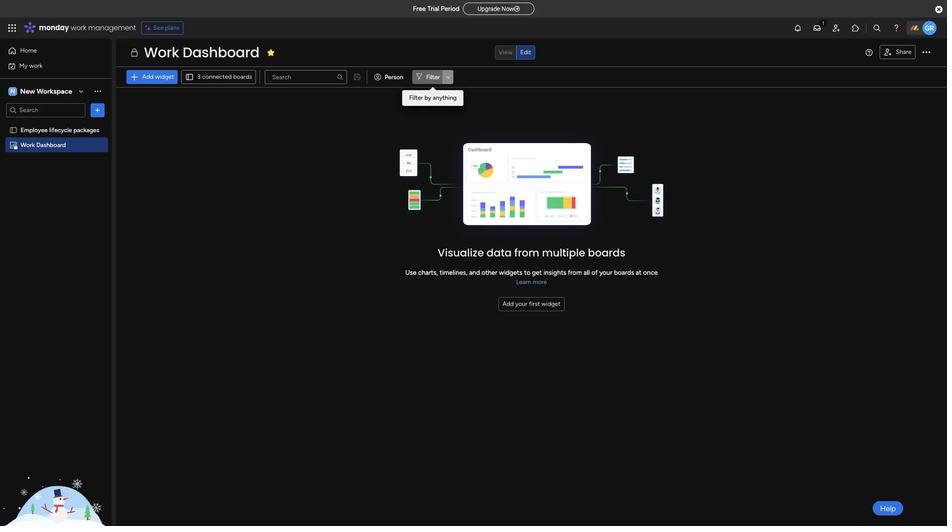 Task type: locate. For each thing, give the bounding box(es) containing it.
widgets
[[499, 269, 523, 277]]

1 vertical spatial work
[[29, 62, 43, 69]]

boards right connected
[[233, 73, 252, 81]]

edit button
[[517, 46, 536, 60]]

remove from favorites image
[[267, 48, 275, 57]]

dashboard inside banner
[[183, 42, 260, 62]]

1 vertical spatial filter
[[409, 94, 423, 102]]

1 horizontal spatial work
[[71, 23, 87, 33]]

1 horizontal spatial widget
[[542, 300, 561, 308]]

work inside banner
[[144, 42, 179, 62]]

share
[[896, 48, 912, 56]]

filter left by
[[409, 94, 423, 102]]

from left all
[[568, 269, 582, 277]]

add inside popup button
[[142, 73, 154, 81]]

widget inside button
[[542, 300, 561, 308]]

1 horizontal spatial dashboard
[[183, 42, 260, 62]]

from inside use charts, timelines, and other widgets to get insights from all of your boards at once learn more
[[568, 269, 582, 277]]

boards up "of"
[[588, 246, 626, 260]]

management
[[88, 23, 136, 33]]

add your first widget button
[[499, 297, 565, 311]]

timelines,
[[440, 269, 468, 277]]

your inside use charts, timelines, and other widgets to get insights from all of your boards at once learn more
[[600, 269, 613, 277]]

search image
[[337, 74, 344, 81]]

learn more link
[[516, 278, 547, 287]]

private dashboard image down the public board icon
[[9, 141, 18, 149]]

share button
[[880, 45, 916, 59]]

workspace image
[[8, 86, 17, 96]]

work dashboard inside banner
[[144, 42, 260, 62]]

3 connected boards
[[197, 73, 252, 81]]

your
[[600, 269, 613, 277], [516, 300, 528, 308]]

1 vertical spatial your
[[516, 300, 528, 308]]

home button
[[5, 44, 94, 58]]

once
[[644, 269, 658, 277]]

arrow down image
[[443, 72, 454, 82]]

work right monday
[[71, 23, 87, 33]]

work for my
[[29, 62, 43, 69]]

work right my
[[29, 62, 43, 69]]

lottie animation element
[[0, 438, 112, 526]]

from up to
[[515, 246, 540, 260]]

filter left arrow down icon
[[426, 73, 440, 81]]

2 vertical spatial boards
[[614, 269, 634, 277]]

1 vertical spatial dashboard
[[36, 141, 66, 149]]

dashboard down employee lifecycle packages
[[36, 141, 66, 149]]

add
[[142, 73, 154, 81], [503, 300, 514, 308]]

now
[[502, 5, 514, 12]]

data
[[487, 246, 512, 260]]

0 vertical spatial work dashboard
[[144, 42, 260, 62]]

3
[[197, 73, 201, 81]]

filter inside popup button
[[426, 73, 440, 81]]

use charts, timelines, and other widgets to get insights from all of your boards at once learn more
[[405, 269, 658, 286]]

monday
[[39, 23, 69, 33]]

dashboard
[[183, 42, 260, 62], [36, 141, 66, 149]]

0 horizontal spatial work dashboard
[[21, 141, 66, 149]]

display modes group
[[495, 46, 536, 60]]

dashboard up 3 connected boards
[[183, 42, 260, 62]]

work
[[71, 23, 87, 33], [29, 62, 43, 69]]

inbox image
[[813, 24, 822, 32]]

0 horizontal spatial your
[[516, 300, 528, 308]]

options image
[[93, 106, 102, 115]]

view
[[499, 49, 513, 56]]

your right "of"
[[600, 269, 613, 277]]

0 vertical spatial boards
[[233, 73, 252, 81]]

and
[[469, 269, 480, 277]]

view button
[[495, 46, 517, 60]]

private dashboard image
[[129, 47, 140, 58], [9, 141, 18, 149]]

1 vertical spatial add
[[503, 300, 514, 308]]

employee
[[21, 126, 48, 134]]

1 horizontal spatial private dashboard image
[[129, 47, 140, 58]]

add inside button
[[503, 300, 514, 308]]

work dashboard down the employee
[[21, 141, 66, 149]]

1 horizontal spatial work dashboard
[[144, 42, 260, 62]]

help button
[[873, 501, 904, 516]]

person
[[385, 73, 404, 81]]

workspace options image
[[93, 87, 102, 96]]

0 horizontal spatial widget
[[155, 73, 174, 81]]

widget right the first
[[542, 300, 561, 308]]

filter
[[426, 73, 440, 81], [409, 94, 423, 102]]

person button
[[371, 70, 409, 84]]

all
[[584, 269, 590, 277]]

1 horizontal spatial work
[[144, 42, 179, 62]]

add widget button
[[127, 70, 178, 84]]

0 horizontal spatial filter
[[409, 94, 423, 102]]

lifecycle
[[49, 126, 72, 134]]

3 connected boards button
[[181, 70, 256, 84]]

widget inside popup button
[[155, 73, 174, 81]]

list box
[[0, 121, 112, 271]]

list box containing employee lifecycle packages
[[0, 121, 112, 271]]

from
[[515, 246, 540, 260], [568, 269, 582, 277]]

work dashboard up 3
[[144, 42, 260, 62]]

0 vertical spatial widget
[[155, 73, 174, 81]]

1 vertical spatial private dashboard image
[[9, 141, 18, 149]]

multiple
[[542, 246, 586, 260]]

help image
[[892, 24, 901, 32]]

0 horizontal spatial dashboard
[[36, 141, 66, 149]]

1 horizontal spatial from
[[568, 269, 582, 277]]

0 vertical spatial your
[[600, 269, 613, 277]]

0 vertical spatial add
[[142, 73, 154, 81]]

insights
[[544, 269, 567, 277]]

see plans
[[153, 24, 180, 32]]

0 vertical spatial work
[[144, 42, 179, 62]]

widget
[[155, 73, 174, 81], [542, 300, 561, 308]]

more options image
[[923, 49, 931, 56]]

0 vertical spatial dashboard
[[183, 42, 260, 62]]

anything
[[433, 94, 457, 102]]

my
[[19, 62, 28, 69]]

your left the first
[[516, 300, 528, 308]]

0 horizontal spatial work
[[29, 62, 43, 69]]

filter for filter by anything
[[409, 94, 423, 102]]

0 vertical spatial work
[[71, 23, 87, 33]]

see
[[153, 24, 164, 32]]

1 vertical spatial work
[[21, 141, 35, 149]]

1 horizontal spatial your
[[600, 269, 613, 277]]

0 horizontal spatial private dashboard image
[[9, 141, 18, 149]]

charts,
[[418, 269, 438, 277]]

option
[[0, 122, 112, 124]]

1 horizontal spatial add
[[503, 300, 514, 308]]

more
[[533, 278, 547, 286]]

1 horizontal spatial filter
[[426, 73, 440, 81]]

boards
[[233, 73, 252, 81], [588, 246, 626, 260], [614, 269, 634, 277]]

upgrade now link
[[463, 3, 534, 15]]

packages
[[73, 126, 99, 134]]

dapulse close image
[[936, 5, 943, 14]]

of
[[592, 269, 598, 277]]

n
[[10, 87, 15, 95]]

0 horizontal spatial add
[[142, 73, 154, 81]]

widget left 3
[[155, 73, 174, 81]]

work inside button
[[29, 62, 43, 69]]

home
[[20, 47, 37, 54]]

add widget
[[142, 73, 174, 81]]

private dashboard image up add widget popup button
[[129, 47, 140, 58]]

1 vertical spatial from
[[568, 269, 582, 277]]

free
[[413, 5, 426, 13]]

work
[[144, 42, 179, 62], [21, 141, 35, 149]]

work dashboard banner
[[116, 39, 948, 88]]

boards left the at
[[614, 269, 634, 277]]

first
[[529, 300, 540, 308]]

1 vertical spatial work dashboard
[[21, 141, 66, 149]]

select product image
[[8, 24, 17, 32]]

0 vertical spatial filter
[[426, 73, 440, 81]]

0 vertical spatial private dashboard image
[[129, 47, 140, 58]]

work dashboard
[[144, 42, 260, 62], [21, 141, 66, 149]]

work down see plans button
[[144, 42, 179, 62]]

add for add your first widget
[[503, 300, 514, 308]]

0 horizontal spatial from
[[515, 246, 540, 260]]

work down the employee
[[21, 141, 35, 149]]

None search field
[[265, 70, 347, 84]]

by
[[425, 94, 432, 102]]

Filter dashboard by text search field
[[265, 70, 347, 84]]

1 vertical spatial widget
[[542, 300, 561, 308]]

invite members image
[[832, 24, 841, 32]]



Task type: vqa. For each thing, say whether or not it's contained in the screenshot.
the leftmost Dashboard
yes



Task type: describe. For each thing, give the bounding box(es) containing it.
lottie animation image
[[0, 438, 112, 526]]

at
[[636, 269, 642, 277]]

public board image
[[9, 126, 18, 134]]

see plans button
[[141, 21, 184, 35]]

upgrade
[[478, 5, 500, 12]]

1 image
[[820, 18, 828, 28]]

0 horizontal spatial work
[[21, 141, 35, 149]]

edit
[[521, 49, 532, 56]]

my work button
[[5, 59, 94, 73]]

add your first widget
[[503, 300, 561, 308]]

menu image
[[866, 49, 873, 56]]

greg robinson image
[[923, 21, 937, 35]]

upgrade now
[[478, 5, 514, 12]]

notifications image
[[794, 24, 803, 32]]

visualize data from multiple boards element
[[116, 88, 948, 311]]

other
[[482, 269, 498, 277]]

filter by anything
[[409, 94, 457, 102]]

new workspace
[[20, 87, 72, 95]]

Work Dashboard field
[[142, 42, 262, 62]]

workspace selection element
[[8, 86, 74, 97]]

boards inside use charts, timelines, and other widgets to get insights from all of your boards at once learn more
[[614, 269, 634, 277]]

apps image
[[852, 24, 860, 32]]

dapulse rightstroke image
[[514, 6, 520, 12]]

filter button
[[412, 70, 454, 84]]

workspace
[[37, 87, 72, 95]]

work dashboard inside list box
[[21, 141, 66, 149]]

use
[[405, 269, 417, 277]]

learn
[[516, 278, 532, 286]]

add for add widget
[[142, 73, 154, 81]]

Search in workspace field
[[18, 105, 73, 115]]

get
[[532, 269, 542, 277]]

period
[[441, 5, 460, 13]]

1 vertical spatial boards
[[588, 246, 626, 260]]

search everything image
[[873, 24, 882, 32]]

trial
[[428, 5, 440, 13]]

to
[[524, 269, 531, 277]]

0 vertical spatial from
[[515, 246, 540, 260]]

plans
[[165, 24, 180, 32]]

help
[[881, 504, 896, 513]]

my work
[[19, 62, 43, 69]]

visualize
[[438, 246, 484, 260]]

visualize data from multiple boards
[[438, 246, 626, 260]]

work for monday
[[71, 23, 87, 33]]

filter for filter
[[426, 73, 440, 81]]

new
[[20, 87, 35, 95]]

none search field inside work dashboard banner
[[265, 70, 347, 84]]

employee lifecycle packages
[[21, 126, 99, 134]]

your inside button
[[516, 300, 528, 308]]

free trial period
[[413, 5, 460, 13]]

boards inside "popup button"
[[233, 73, 252, 81]]

monday work management
[[39, 23, 136, 33]]

connected
[[202, 73, 232, 81]]



